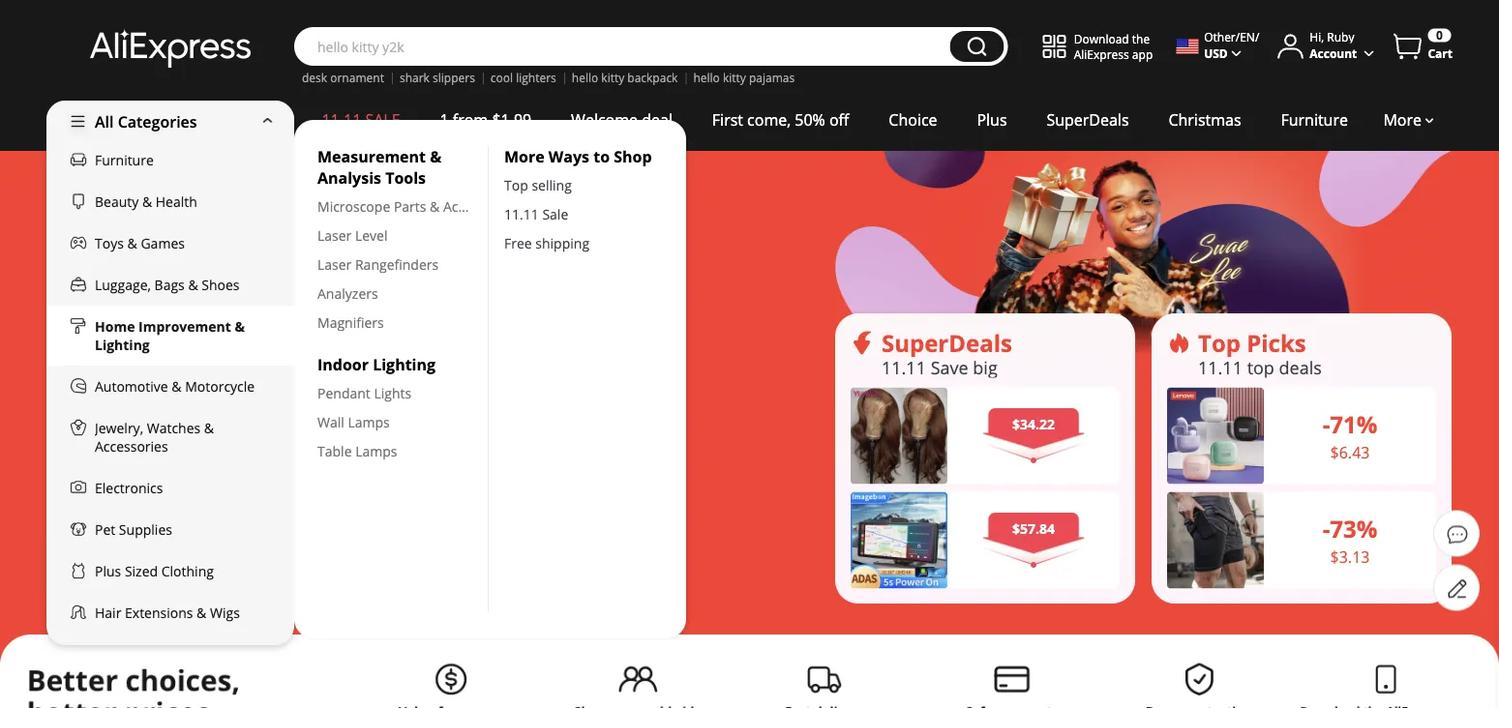 Task type: vqa. For each thing, say whether or not it's contained in the screenshot.
the left hello
yes



Task type: describe. For each thing, give the bounding box(es) containing it.
microscope
[[318, 197, 390, 215]]

app
[[1132, 46, 1153, 62]]

hello for hello kitty pajamas
[[694, 70, 720, 86]]

automotive
[[95, 378, 168, 396]]

first come, 50% off link
[[693, 101, 869, 139]]

other/
[[1204, 29, 1240, 45]]

extensions
[[125, 604, 193, 622]]

per
[[122, 445, 148, 466]]

lighting inside indoor lighting pendant lights
[[373, 354, 436, 375]]

measurement & analysis tools microscope parts & accessories
[[318, 146, 517, 215]]

top selling link
[[504, 176, 660, 195]]

indoor lighting pendant lights
[[318, 354, 436, 403]]

home improvement & lighting
[[95, 318, 245, 354]]

analyzers
[[318, 284, 378, 303]]

toys & games
[[95, 234, 185, 253]]

0 vertical spatial furniture
[[1281, 109, 1348, 130]]

11.11 sale
[[322, 109, 400, 130]]

superdeals link
[[1027, 101, 1149, 139]]

& left wigs
[[197, 604, 207, 622]]

1 vertical spatial furniture
[[95, 151, 154, 169]]

first come, 50% off
[[712, 109, 849, 130]]

ruby
[[1327, 29, 1355, 45]]

pajamas
[[749, 70, 795, 86]]

$6.43
[[1331, 442, 1370, 463]]

first
[[712, 109, 743, 130]]

& right parts
[[430, 197, 440, 215]]

kitty for backpack
[[601, 70, 625, 86]]

hi, ruby
[[1310, 29, 1355, 45]]

pendant lights link
[[318, 384, 472, 403]]

$16
[[92, 445, 118, 466]]

other/ en /
[[1204, 29, 1260, 45]]

hair
[[95, 604, 121, 622]]

shoes
[[202, 276, 240, 294]]

analyzers link
[[318, 284, 472, 303]]

laser rangefinders
[[318, 255, 439, 273]]

welcome deal
[[571, 109, 673, 130]]

pet supplies link
[[46, 509, 294, 551]]

- for 73%
[[1323, 513, 1330, 545]]

hello for hello kitty backpack
[[572, 70, 598, 86]]

1 vertical spatial off
[[175, 224, 303, 349]]

more for more
[[1384, 109, 1422, 130]]

wall lamps link
[[318, 413, 472, 432]]

christmas
[[1169, 109, 1242, 130]]

pt
[[471, 199, 498, 231]]

rangefinders
[[355, 255, 439, 273]]

$3.13
[[1331, 547, 1370, 568]]

table lamps
[[318, 442, 397, 461]]

welcome deal link
[[551, 101, 693, 139]]

11.11 for 11.11 save big
[[882, 356, 926, 379]]

accessories inside measurement & analysis tools microscope parts & accessories
[[443, 197, 517, 215]]

to
[[594, 146, 610, 167]]

laser level
[[318, 226, 388, 244]]

pet
[[95, 521, 115, 539]]

supplies
[[119, 521, 172, 539]]

choice link
[[869, 101, 957, 139]]

hair extensions & wigs link
[[46, 592, 294, 634]]

73%
[[1330, 513, 1378, 545]]

shop
[[614, 146, 652, 167]]

& right toys
[[127, 234, 137, 253]]

& right tools
[[430, 146, 442, 167]]

desk
[[302, 70, 327, 86]]

$20
[[296, 335, 437, 447]]

jewelry,
[[95, 419, 143, 438]]

$34.22
[[1013, 415, 1055, 434]]

nov
[[277, 199, 321, 231]]

jewelry, watches & accessories
[[95, 419, 214, 456]]

plus for plus
[[977, 109, 1007, 130]]

tools
[[385, 167, 426, 188]]

home
[[95, 318, 135, 336]]

top for top selling
[[504, 176, 528, 195]]

welcome
[[571, 109, 638, 130]]

big
[[973, 356, 998, 379]]

bags
[[154, 276, 185, 294]]

50%
[[795, 109, 826, 130]]

microscope parts & accessories link
[[318, 197, 517, 215]]

(
[[46, 445, 51, 466]]

laser rangefinders link
[[318, 255, 472, 273]]

0 horizontal spatial superdeals
[[882, 327, 1013, 359]]

hi,
[[1310, 29, 1324, 45]]

11.11 top deals
[[1198, 356, 1322, 379]]

17,
[[327, 199, 359, 231]]

top for top picks
[[1198, 327, 1241, 359]]

0
[[1437, 27, 1443, 43]]

slippers
[[433, 70, 475, 86]]

choice
[[889, 109, 938, 130]]

automotive & motorcycle
[[95, 378, 255, 396]]

11.11 for 11.11 sale
[[322, 109, 361, 130]]

improvement
[[138, 318, 231, 336]]

magnifiers link
[[318, 313, 472, 332]]

usd
[[1204, 45, 1228, 61]]

plus sized clothing link
[[46, 551, 294, 592]]

table
[[318, 442, 352, 461]]

wall lamps
[[318, 413, 390, 432]]

plus link
[[957, 101, 1027, 139]]

plus for plus sized clothing
[[95, 562, 121, 581]]

icon image for top picks
[[1167, 331, 1191, 355]]

off inside "link"
[[830, 109, 849, 130]]

beauty & health
[[95, 193, 197, 211]]

laser level link
[[318, 226, 472, 244]]



Task type: locate. For each thing, give the bounding box(es) containing it.
1 icon image from the left
[[851, 331, 874, 355]]

11.11 inside 11.11 sale link
[[322, 109, 361, 130]]

0 horizontal spatial furniture link
[[46, 139, 294, 181]]

1 horizontal spatial accessories
[[443, 197, 517, 215]]

electronics link
[[46, 468, 294, 509]]

motorcycle
[[185, 378, 255, 396]]

0 vertical spatial superdeals
[[1047, 109, 1129, 130]]

every
[[46, 335, 275, 447]]

$34.22 link
[[851, 388, 1120, 484]]

kitty for pajamas
[[723, 70, 746, 86]]

lamps down wall lamps link
[[355, 442, 397, 461]]

hello
[[572, 70, 598, 86], [694, 70, 720, 86]]

sale
[[542, 205, 568, 224]]

0 horizontal spatial icon image
[[851, 331, 874, 355]]

hello kitty pajamas link
[[694, 70, 795, 86]]

2 - from the top
[[1323, 513, 1330, 545]]

-71% $6.43
[[1323, 409, 1378, 463]]

& inside the home improvement & lighting
[[235, 318, 245, 336]]

hello kitty backpack link
[[572, 70, 678, 86]]

& down shoes
[[235, 318, 245, 336]]

11.11 left top
[[1198, 356, 1243, 379]]

& inside 'link'
[[172, 378, 182, 396]]

lighters
[[516, 70, 556, 86]]

1 vertical spatial top
[[1198, 327, 1241, 359]]

0 vertical spatial plus
[[977, 109, 1007, 130]]

toys & games link
[[46, 223, 294, 264]]

health
[[156, 193, 197, 211]]

lighting
[[95, 336, 150, 354], [373, 354, 436, 375]]

electronics
[[95, 479, 163, 498]]

hello kitty backpack
[[572, 70, 678, 86]]

0 horizontal spatial off
[[175, 224, 303, 349]]

1 vertical spatial laser
[[318, 255, 352, 273]]

11.11 up the free
[[504, 205, 539, 224]]

furniture link down categories
[[46, 139, 294, 181]]

& left health
[[142, 193, 152, 211]]

& up watches
[[172, 378, 182, 396]]

free shipping link
[[504, 234, 660, 253]]

luggage, bags & shoes link
[[46, 264, 294, 306]]

/
[[1255, 29, 1260, 45]]

1 hello from the left
[[572, 70, 598, 86]]

shark
[[400, 70, 430, 86]]

lights
[[374, 384, 412, 403]]

magnifiers
[[318, 313, 384, 332]]

11.11 sale link
[[302, 101, 420, 139]]

hello up first
[[694, 70, 720, 86]]

aliexpress
[[1074, 46, 1129, 62]]

0 vertical spatial top
[[504, 176, 528, 195]]

kitty left pajamas
[[723, 70, 746, 86]]

1 horizontal spatial icon image
[[1167, 331, 1191, 355]]

0 vertical spatial lamps
[[348, 413, 390, 432]]

0 horizontal spatial lighting
[[95, 336, 150, 354]]

1 horizontal spatial plus
[[977, 109, 1007, 130]]

cool lighters link
[[491, 70, 556, 86]]

top
[[504, 176, 528, 195], [1198, 327, 1241, 359]]

1 horizontal spatial kitty
[[723, 70, 746, 86]]

& right bags on the top left of page
[[188, 276, 198, 294]]

games
[[141, 234, 185, 253]]

1 vertical spatial plus
[[95, 562, 121, 581]]

lighting up automotive
[[95, 336, 150, 354]]

shipping
[[536, 234, 590, 253]]

1 horizontal spatial more
[[1384, 109, 1422, 130]]

0 vertical spatial -
[[1323, 409, 1330, 440]]

come,
[[747, 109, 791, 130]]

the
[[1132, 30, 1150, 46]]

hello up welcome
[[572, 70, 598, 86]]

top selling
[[504, 176, 572, 195]]

cool
[[491, 70, 513, 86]]

more for more ways to shop
[[504, 146, 545, 167]]

0 vertical spatial laser
[[318, 226, 352, 244]]

accessories
[[443, 197, 517, 215], [95, 438, 168, 456]]

sale
[[365, 109, 400, 130]]

pet supplies
[[95, 521, 172, 539]]

11.11 save big
[[882, 356, 998, 379]]

lamps up table lamps at the bottom left
[[348, 413, 390, 432]]

icon image
[[851, 331, 874, 355], [1167, 331, 1191, 355]]

ways
[[549, 146, 590, 167]]

beauty
[[95, 193, 139, 211]]

0 horizontal spatial plus
[[95, 562, 121, 581]]

top left top
[[1198, 327, 1241, 359]]

every $20 ( max $16 per order )
[[46, 335, 437, 466]]

1 horizontal spatial hello
[[694, 70, 720, 86]]

0 horizontal spatial accessories
[[95, 438, 168, 456]]

desk ornament link
[[302, 70, 384, 86]]

plus left sized in the left bottom of the page
[[95, 562, 121, 581]]

all categories
[[95, 111, 197, 132]]

1 vertical spatial -
[[1323, 513, 1330, 545]]

lamps for wall lamps
[[348, 413, 390, 432]]

furniture down account
[[1281, 109, 1348, 130]]

laser for laser rangefinders
[[318, 255, 352, 273]]

1 horizontal spatial off
[[830, 109, 849, 130]]

desk ornament
[[302, 70, 384, 86]]

& inside jewelry, watches & accessories
[[204, 419, 214, 438]]

max
[[55, 445, 88, 466]]

0 horizontal spatial top
[[504, 176, 528, 195]]

1 - from the top
[[1323, 409, 1330, 440]]

hello kitty y2k text field
[[308, 37, 941, 56]]

0 vertical spatial more
[[1384, 109, 1422, 130]]

from
[[453, 109, 488, 130]]

beauty & health link
[[46, 181, 294, 223]]

watches
[[147, 419, 201, 438]]

0 vertical spatial off
[[830, 109, 849, 130]]

clothing
[[161, 562, 214, 581]]

top up 11.11 sale in the top left of the page
[[504, 176, 528, 195]]

account
[[1310, 45, 1358, 61]]

11.11 left sale
[[322, 109, 361, 130]]

2 laser from the top
[[318, 255, 352, 273]]

luggage,
[[95, 276, 151, 294]]

0 horizontal spatial kitty
[[601, 70, 625, 86]]

0 horizontal spatial furniture
[[95, 151, 154, 169]]

11.11 for 11.11 sale
[[504, 205, 539, 224]]

0 horizontal spatial more
[[504, 146, 545, 167]]

indoor
[[318, 354, 369, 375]]

&
[[430, 146, 442, 167], [142, 193, 152, 211], [430, 197, 440, 215], [127, 234, 137, 253], [188, 276, 198, 294], [235, 318, 245, 336], [172, 378, 182, 396], [204, 419, 214, 438], [197, 604, 207, 622]]

- inside -71% $6.43
[[1323, 409, 1330, 440]]

laser down microscope
[[318, 226, 352, 244]]

1 kitty from the left
[[601, 70, 625, 86]]

1 vertical spatial superdeals
[[882, 327, 1013, 359]]

1 horizontal spatial superdeals
[[1047, 109, 1129, 130]]

lamps
[[348, 413, 390, 432], [355, 442, 397, 461]]

1 vertical spatial lamps
[[355, 442, 397, 461]]

1 vertical spatial more
[[504, 146, 545, 167]]

0 cart
[[1428, 27, 1453, 61]]

11.11 for 11.11 top deals
[[1198, 356, 1243, 379]]

laser for laser level
[[318, 226, 352, 244]]

11.11 left save
[[882, 356, 926, 379]]

- for 71%
[[1323, 409, 1330, 440]]

accessories inside jewelry, watches & accessories
[[95, 438, 168, 456]]

furniture up beauty
[[95, 151, 154, 169]]

1 horizontal spatial top
[[1198, 327, 1241, 359]]

2 icon image from the left
[[1167, 331, 1191, 355]]

1 laser from the top
[[318, 226, 352, 244]]

cool lighters
[[491, 70, 556, 86]]

11.11 sale
[[504, 205, 568, 224]]

None button
[[950, 31, 1005, 62]]

pendant
[[318, 384, 371, 403]]

$57.84
[[1013, 520, 1055, 538]]

1 horizontal spatial furniture
[[1281, 109, 1348, 130]]

level
[[355, 226, 388, 244]]

0 vertical spatial accessories
[[443, 197, 517, 215]]

1 from $1.99
[[440, 109, 532, 130]]

$4 off
[[46, 224, 303, 349]]

lamps for table lamps
[[355, 442, 397, 461]]

1 vertical spatial accessories
[[95, 438, 168, 456]]

analysis
[[318, 167, 381, 188]]

plus inside 'link'
[[95, 562, 121, 581]]

1 horizontal spatial lighting
[[373, 354, 436, 375]]

& right watches
[[204, 419, 214, 438]]

wall
[[318, 413, 344, 432]]

product image image
[[851, 388, 948, 484], [1167, 388, 1264, 484], [851, 492, 948, 589], [1167, 492, 1264, 589]]

superdeals
[[1047, 109, 1129, 130], [882, 327, 1013, 359]]

0 horizontal spatial hello
[[572, 70, 598, 86]]

lighting inside the home improvement & lighting
[[95, 336, 150, 354]]

2 hello from the left
[[694, 70, 720, 86]]

kitty down the hello kitty y2k text box
[[601, 70, 625, 86]]

11.11
[[322, 109, 361, 130], [504, 205, 539, 224], [882, 356, 926, 379], [1198, 356, 1243, 379]]

free shipping
[[504, 234, 590, 253]]

lighting up pendant lights link in the left bottom of the page
[[373, 354, 436, 375]]

cart
[[1428, 45, 1453, 61]]

plus right 'choice' link
[[977, 109, 1007, 130]]

$4
[[46, 224, 151, 349]]

11.11 sale link
[[504, 205, 660, 224]]

- inside -73% $3.13
[[1323, 513, 1330, 545]]

all
[[95, 111, 114, 132]]

icon image for superdeals
[[851, 331, 874, 355]]

furniture link down account
[[1261, 101, 1368, 139]]

en
[[1240, 29, 1255, 45]]

wigs
[[210, 604, 240, 622]]

laser up the analyzers
[[318, 255, 352, 273]]

1 horizontal spatial furniture link
[[1261, 101, 1368, 139]]

2 kitty from the left
[[723, 70, 746, 86]]



